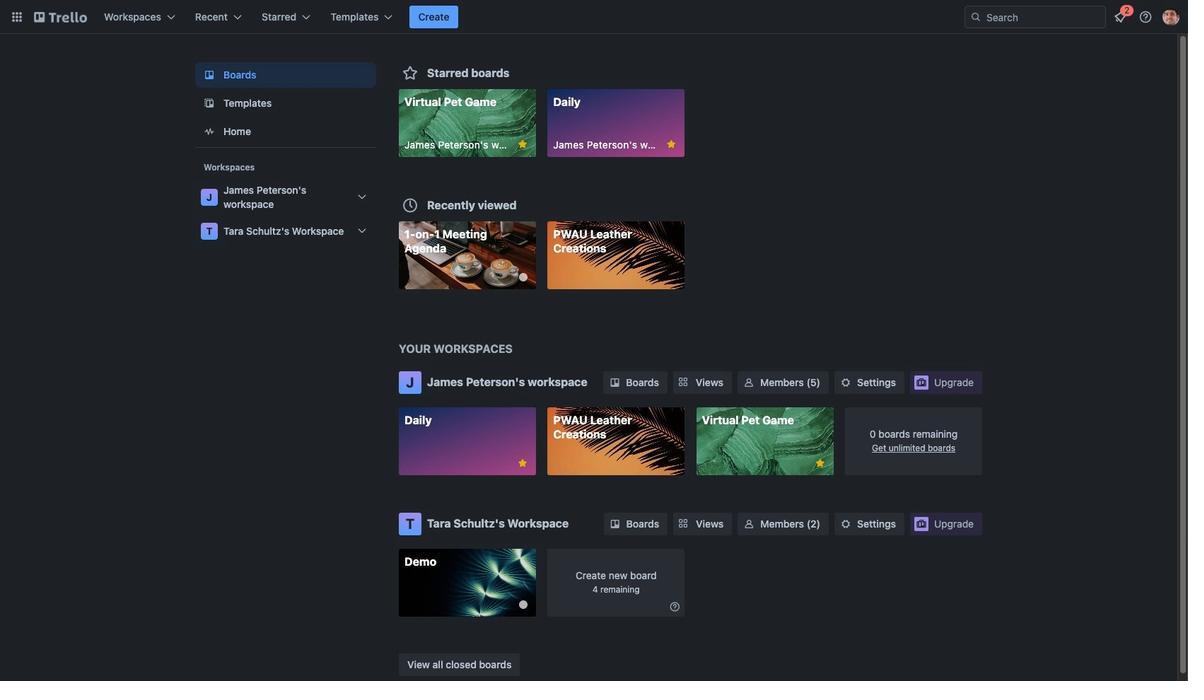 Task type: locate. For each thing, give the bounding box(es) containing it.
Search field
[[982, 7, 1106, 27]]

sm image
[[839, 517, 853, 531], [668, 600, 682, 614]]

1 vertical spatial sm image
[[668, 600, 682, 614]]

click to unstar this board. it will be removed from your starred list. image
[[516, 138, 529, 151], [665, 138, 678, 151], [516, 457, 529, 470]]

sm image
[[608, 376, 622, 390], [742, 376, 756, 390], [839, 376, 853, 390], [608, 517, 622, 531], [742, 517, 756, 531]]

1 horizontal spatial sm image
[[839, 517, 853, 531]]

home image
[[201, 123, 218, 140]]

0 vertical spatial sm image
[[839, 517, 853, 531]]

there is new activity on this board. image
[[519, 273, 528, 281]]

0 horizontal spatial sm image
[[668, 600, 682, 614]]



Task type: describe. For each thing, give the bounding box(es) containing it.
james peterson (jamespeterson93) image
[[1163, 8, 1180, 25]]

back to home image
[[34, 6, 87, 28]]

open information menu image
[[1139, 10, 1153, 24]]

click to unstar this board. it will be removed from your starred list. image
[[814, 457, 827, 470]]

there is new activity on this board. image
[[519, 600, 528, 609]]

board image
[[201, 67, 218, 83]]

template board image
[[201, 95, 218, 112]]

primary element
[[0, 0, 1189, 34]]

search image
[[971, 11, 982, 23]]

2 notifications image
[[1112, 8, 1129, 25]]



Task type: vqa. For each thing, say whether or not it's contained in the screenshot.
search image
yes



